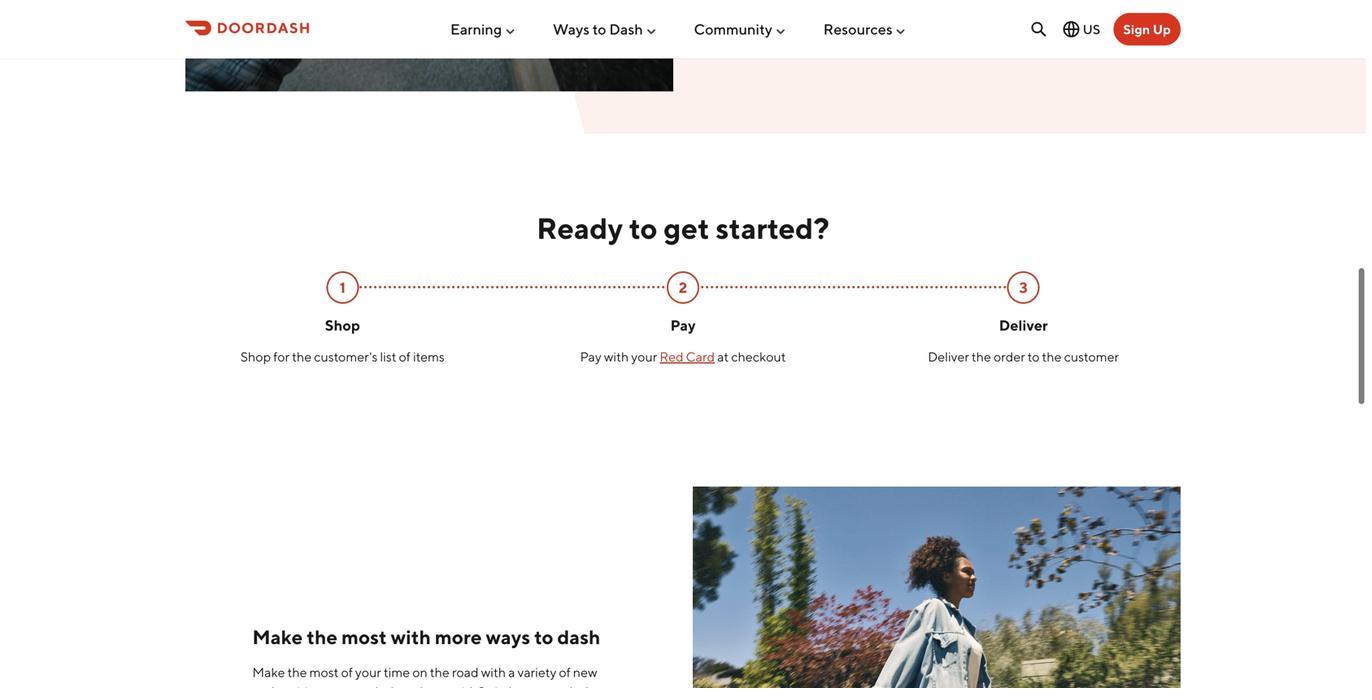 Task type: vqa. For each thing, say whether or not it's contained in the screenshot.
Zoomo within If you'd prefer to put a little less pedal to the metal, DoorDash has partnered with Dirwin and Zoomo to offer exclusive savings to Bike Dashers:
no



Task type: locate. For each thing, give the bounding box(es) containing it.
shop up shop for the customer's list of items
[[325, 317, 360, 334]]

make for make the most with more ways to dash
[[252, 626, 303, 649]]

the
[[292, 349, 312, 365], [972, 349, 991, 365], [1042, 349, 1062, 365], [307, 626, 338, 649], [287, 665, 307, 681], [430, 665, 450, 681]]

and left exciting
[[252, 685, 275, 689]]

new
[[573, 665, 597, 681]]

ways up a
[[486, 626, 530, 649]]

pay for pay with your red card at checkout
[[580, 349, 602, 365]]

0 vertical spatial most
[[342, 626, 387, 649]]

0 horizontal spatial your
[[355, 665, 381, 681]]

on
[[412, 665, 428, 681]]

earning link
[[450, 14, 517, 44]]

ways right exciting
[[325, 685, 354, 689]]

your left red
[[631, 349, 657, 365]]

up
[[1153, 22, 1171, 37]]

1 horizontal spatial deliver
[[999, 317, 1048, 334]]

0 horizontal spatial of
[[341, 665, 353, 681]]

0 horizontal spatial dash
[[371, 685, 398, 689]]

earning
[[450, 20, 502, 38]]

ways
[[486, 626, 530, 649], [325, 685, 354, 689]]

with up 'on'
[[391, 626, 431, 649]]

order
[[994, 349, 1025, 365]]

card
[[686, 349, 715, 365]]

and down 'on'
[[401, 685, 423, 689]]

0 horizontal spatial get
[[425, 685, 445, 689]]

1 make from the top
[[252, 626, 303, 649]]

get inside make the most of your time on the road with a variety of new and exciting ways to dash and get paid.
[[425, 685, 445, 689]]

of
[[399, 349, 411, 365], [341, 665, 353, 681], [559, 665, 571, 681]]

2 vertical spatial with
[[481, 665, 506, 681]]

of right 'list'
[[399, 349, 411, 365]]

0 vertical spatial dash
[[557, 626, 601, 649]]

1 vertical spatial with
[[391, 626, 431, 649]]

to left "dash"
[[593, 20, 606, 38]]

to inside "link"
[[593, 20, 606, 38]]

most up exciting
[[309, 665, 339, 681]]

0 vertical spatial deliver
[[999, 317, 1048, 334]]

resources link
[[823, 14, 907, 44]]

1 horizontal spatial most
[[342, 626, 387, 649]]

ways to dash
[[553, 20, 643, 38]]

with
[[604, 349, 629, 365], [391, 626, 431, 649], [481, 665, 506, 681]]

shop left for
[[241, 349, 271, 365]]

most for of
[[309, 665, 339, 681]]

0 horizontal spatial shop
[[241, 349, 271, 365]]

of left new
[[559, 665, 571, 681]]

red card link
[[660, 349, 715, 365]]

dash
[[609, 20, 643, 38]]

2 and from the left
[[401, 685, 423, 689]]

ready to get started?
[[537, 211, 830, 246]]

0 vertical spatial get
[[664, 211, 710, 246]]

your inside make the most of your time on the road with a variety of new and exciting ways to dash and get paid.
[[355, 665, 381, 681]]

shop for shop for the customer's list of items
[[241, 349, 271, 365]]

1 vertical spatial dash
[[371, 685, 398, 689]]

shop
[[325, 317, 360, 334], [241, 349, 271, 365]]

dx_makethemost_walk image
[[693, 487, 1181, 689]]

paid.
[[447, 685, 475, 689]]

1 vertical spatial shop
[[241, 349, 271, 365]]

0 horizontal spatial deliver
[[928, 349, 969, 365]]

of left time on the left bottom
[[341, 665, 353, 681]]

1 horizontal spatial get
[[664, 211, 710, 246]]

0 vertical spatial pay
[[671, 317, 696, 334]]

get down 'on'
[[425, 685, 445, 689]]

3
[[1019, 279, 1028, 296]]

most
[[342, 626, 387, 649], [309, 665, 339, 681]]

your left time on the left bottom
[[355, 665, 381, 681]]

2
[[679, 279, 687, 296]]

1 vertical spatial your
[[355, 665, 381, 681]]

ways inside make the most of your time on the road with a variety of new and exciting ways to dash and get paid.
[[325, 685, 354, 689]]

dash
[[557, 626, 601, 649], [371, 685, 398, 689]]

most up time on the left bottom
[[342, 626, 387, 649]]

get up 2
[[664, 211, 710, 246]]

1 horizontal spatial pay
[[671, 317, 696, 334]]

to right exciting
[[356, 685, 368, 689]]

0 vertical spatial your
[[631, 349, 657, 365]]

2 make from the top
[[252, 665, 285, 681]]

0 vertical spatial ways
[[486, 626, 530, 649]]

with left a
[[481, 665, 506, 681]]

2 horizontal spatial with
[[604, 349, 629, 365]]

started?
[[716, 211, 830, 246]]

1 vertical spatial ways
[[325, 685, 354, 689]]

ready
[[537, 211, 623, 246]]

shop for the customer's list of items
[[241, 349, 445, 365]]

1 vertical spatial most
[[309, 665, 339, 681]]

1 vertical spatial get
[[425, 685, 445, 689]]

1 vertical spatial deliver
[[928, 349, 969, 365]]

list
[[380, 349, 396, 365]]

0 horizontal spatial pay
[[580, 349, 602, 365]]

1 horizontal spatial your
[[631, 349, 657, 365]]

deliver up 'deliver the order to the customer'
[[999, 317, 1048, 334]]

dash down time on the left bottom
[[371, 685, 398, 689]]

1 horizontal spatial shop
[[325, 317, 360, 334]]

time
[[384, 665, 410, 681]]

deliver left order
[[928, 349, 969, 365]]

pay left red
[[580, 349, 602, 365]]

to up variety
[[534, 626, 553, 649]]

us
[[1083, 22, 1101, 37]]

to
[[593, 20, 606, 38], [629, 211, 658, 246], [1028, 349, 1040, 365], [534, 626, 553, 649], [356, 685, 368, 689]]

0 horizontal spatial ways
[[325, 685, 354, 689]]

get
[[664, 211, 710, 246], [425, 685, 445, 689]]

make inside make the most of your time on the road with a variety of new and exciting ways to dash and get paid.
[[252, 665, 285, 681]]

pay for pay
[[671, 317, 696, 334]]

with left red
[[604, 349, 629, 365]]

and
[[252, 685, 275, 689], [401, 685, 423, 689]]

1 horizontal spatial dash
[[557, 626, 601, 649]]

make
[[252, 626, 303, 649], [252, 665, 285, 681]]

your
[[631, 349, 657, 365], [355, 665, 381, 681]]

1 vertical spatial make
[[252, 665, 285, 681]]

dash up new
[[557, 626, 601, 649]]

make for make the most of your time on the road with a variety of new and exciting ways to dash and get paid.
[[252, 665, 285, 681]]

1 horizontal spatial and
[[401, 685, 423, 689]]

pay up pay with your red card at checkout
[[671, 317, 696, 334]]

deliver
[[999, 317, 1048, 334], [928, 349, 969, 365]]

most inside make the most of your time on the road with a variety of new and exciting ways to dash and get paid.
[[309, 665, 339, 681]]

variety
[[518, 665, 556, 681]]

0 vertical spatial shop
[[325, 317, 360, 334]]

1
[[340, 279, 346, 296]]

pay
[[671, 317, 696, 334], [580, 349, 602, 365]]

more
[[435, 626, 482, 649]]

0 horizontal spatial and
[[252, 685, 275, 689]]

1 horizontal spatial ways
[[486, 626, 530, 649]]

1 vertical spatial pay
[[580, 349, 602, 365]]

0 horizontal spatial most
[[309, 665, 339, 681]]

0 vertical spatial make
[[252, 626, 303, 649]]

1 horizontal spatial with
[[481, 665, 506, 681]]

customer's
[[314, 349, 378, 365]]



Task type: describe. For each thing, give the bounding box(es) containing it.
sign
[[1123, 22, 1150, 37]]

1 and from the left
[[252, 685, 275, 689]]

shop for shop
[[325, 317, 360, 334]]

checkout
[[731, 349, 786, 365]]

make the most of your time on the road with a variety of new and exciting ways to dash and get paid.
[[252, 665, 597, 689]]

sign up button
[[1114, 13, 1181, 46]]

resources
[[823, 20, 893, 38]]

dash inside make the most of your time on the road with a variety of new and exciting ways to dash and get paid.
[[371, 685, 398, 689]]

make the most with more ways to dash
[[252, 626, 601, 649]]

to right ready
[[629, 211, 658, 246]]

most for with
[[342, 626, 387, 649]]

to right order
[[1028, 349, 1040, 365]]

customer
[[1064, 349, 1119, 365]]

a
[[508, 665, 515, 681]]

deliver for deliver
[[999, 317, 1048, 334]]

0 horizontal spatial with
[[391, 626, 431, 649]]

to inside make the most of your time on the road with a variety of new and exciting ways to dash and get paid.
[[356, 685, 368, 689]]

globe line image
[[1062, 20, 1081, 39]]

pay with your red card at checkout
[[580, 349, 786, 365]]

community link
[[694, 14, 787, 44]]

exciting
[[277, 685, 323, 689]]

with inside make the most of your time on the road with a variety of new and exciting ways to dash and get paid.
[[481, 665, 506, 681]]

items
[[413, 349, 445, 365]]

2 horizontal spatial of
[[559, 665, 571, 681]]

deliver for deliver the order to the customer
[[928, 349, 969, 365]]

deliver the order to the customer
[[928, 349, 1119, 365]]

0 vertical spatial with
[[604, 349, 629, 365]]

ways
[[553, 20, 590, 38]]

red
[[660, 349, 684, 365]]

for
[[273, 349, 290, 365]]

road
[[452, 665, 479, 681]]

community
[[694, 20, 773, 38]]

ways to dash link
[[553, 14, 658, 44]]

at
[[717, 349, 729, 365]]

1 horizontal spatial of
[[399, 349, 411, 365]]

sign up
[[1123, 22, 1171, 37]]



